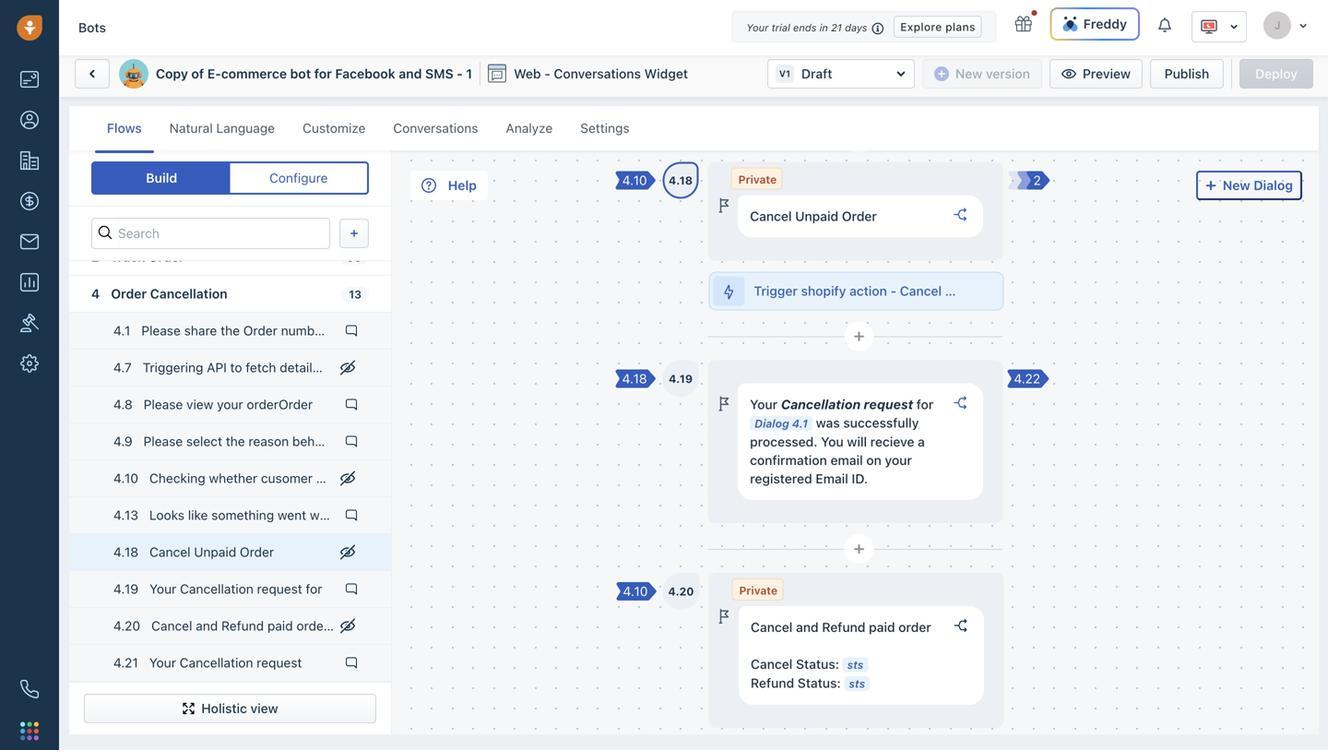 Task type: locate. For each thing, give the bounding box(es) containing it.
phone image
[[20, 680, 39, 698]]

your
[[747, 22, 769, 34]]

ends
[[793, 22, 817, 34]]

ic_arrow_down image
[[1230, 20, 1239, 33]]

bots
[[78, 20, 106, 35]]

trial
[[772, 22, 791, 34]]

properties image
[[20, 314, 39, 332]]

freddy button
[[1051, 7, 1140, 41]]

ic_info_icon image
[[872, 21, 885, 36]]

plans
[[946, 20, 976, 33]]

freshworks switcher image
[[20, 722, 39, 740]]



Task type: describe. For each thing, give the bounding box(es) containing it.
in
[[820, 22, 828, 34]]

freddy
[[1084, 16, 1128, 31]]

missing translation "unavailable" for locale "en-us" image
[[1200, 18, 1219, 36]]

bell regular image
[[1159, 16, 1174, 34]]

your trial ends in 21 days
[[747, 22, 868, 34]]

21
[[831, 22, 842, 34]]

days
[[845, 22, 868, 34]]

explore plans button
[[894, 16, 982, 38]]

explore
[[901, 20, 943, 33]]

phone element
[[11, 671, 48, 708]]

explore plans
[[901, 20, 976, 33]]

ic_arrow_down image
[[1299, 20, 1308, 31]]



Task type: vqa. For each thing, say whether or not it's contained in the screenshot.
Email
no



